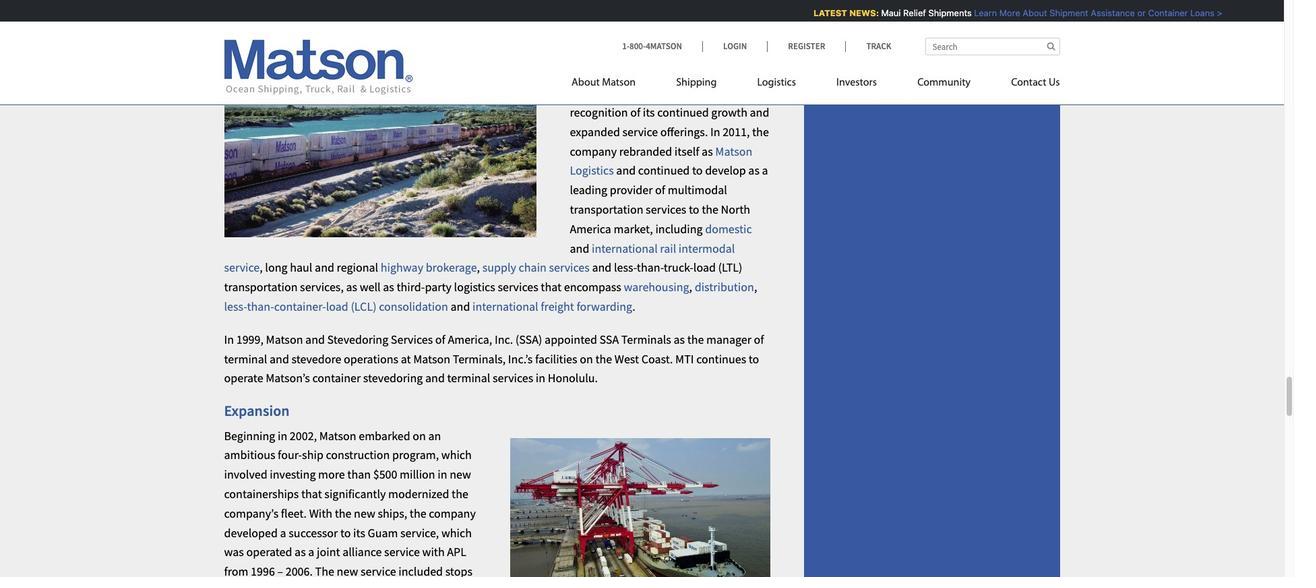 Task type: locate. For each thing, give the bounding box(es) containing it.
leading
[[722, 13, 760, 29], [570, 182, 608, 198]]

about inside "link"
[[572, 78, 600, 88]]

load inside less-than-truck-load (ltl) transportation services
[[694, 260, 716, 275]]

of inside the company grew steadily through the '90s and gained industry recognition as one of the nation's leading imcs.
[[648, 13, 658, 29]]

its up alliance
[[353, 525, 366, 541]]

in down renamed
[[711, 85, 721, 101]]

as up "2006."
[[295, 545, 306, 560]]

track link
[[846, 40, 892, 52]]

>
[[1217, 7, 1222, 18]]

company's
[[224, 506, 279, 521]]

inc.
[[495, 332, 513, 347]]

container-
[[274, 299, 326, 314]]

transportation down 'long'
[[224, 279, 298, 295]]

and inside and continued to develop as a leading provider of multimodal transportation services to the north america market, including
[[617, 163, 636, 178]]

international down market,
[[592, 241, 658, 256]]

(ltl)
[[719, 260, 743, 275]]

and up provider
[[617, 163, 636, 178]]

as right 'itself' on the right top
[[702, 143, 713, 159]]

logistics down register link
[[758, 78, 796, 88]]

embarked
[[359, 428, 410, 444]]

matson inside beginning in 2002, matson embarked on an ambitious four-ship construction program, which involved investing more than $500 million in new containerships that significantly modernized the company's fleet. with the new ships, the company developed a successor to its guam service, which was operated as a joint alliance service with apl from 1996 – 2006. the new service include
[[319, 428, 357, 444]]

which up apl
[[442, 525, 472, 541]]

than- up warehousing link
[[637, 260, 664, 275]]

1 which from the top
[[442, 447, 472, 463]]

the down modernized
[[410, 506, 427, 521]]

alliance
[[343, 545, 382, 560]]

None search field
[[926, 38, 1060, 55]]

the inside the company grew steadily through the '90s and gained industry recognition as one of the nation's leading imcs.
[[224, 13, 243, 29]]

1 vertical spatial on
[[413, 428, 426, 444]]

$500
[[373, 467, 398, 482]]

us
[[1049, 78, 1060, 88]]

1 vertical spatial which
[[442, 525, 472, 541]]

0 horizontal spatial than-
[[247, 299, 274, 314]]

1 vertical spatial its
[[353, 525, 366, 541]]

0 horizontal spatial that
[[301, 486, 322, 502]]

the right modernized
[[452, 486, 469, 502]]

less-than-truck-load (ltl) transportation services link
[[224, 260, 743, 295]]

0 vertical spatial leading
[[722, 13, 760, 29]]

as
[[613, 13, 624, 29], [702, 143, 713, 159], [749, 163, 760, 178], [346, 279, 357, 295], [383, 279, 394, 295], [674, 332, 685, 347], [295, 545, 306, 560]]

of down integrated
[[631, 105, 641, 120]]

mti
[[676, 351, 694, 367]]

ships,
[[378, 506, 408, 521]]

in 2003, the company was renamed matson integrated logistics in recognition of its continued growth and expanded service offerings. in 2011, the company rebranded itself as
[[570, 66, 770, 159]]

in left 2003,
[[570, 66, 580, 81]]

top menu navigation
[[572, 71, 1060, 98]]

2 horizontal spatial logistics
[[758, 78, 796, 88]]

1 vertical spatial leading
[[570, 182, 608, 198]]

was left renamed
[[681, 66, 700, 81]]

0 vertical spatial transportation
[[570, 202, 644, 217]]

domestic and
[[570, 221, 752, 256]]

0 horizontal spatial transportation
[[224, 279, 298, 295]]

highway
[[381, 260, 424, 275]]

investing
[[270, 467, 316, 482]]

the down ssa
[[596, 351, 612, 367]]

in for in 2003, the company was renamed matson integrated logistics in recognition of its continued growth and expanded service offerings. in 2011, the company rebranded itself as
[[570, 66, 580, 81]]

0 horizontal spatial international
[[473, 299, 539, 314]]

terminal
[[224, 351, 267, 367], [447, 371, 491, 386]]

the down multimodal
[[702, 202, 719, 217]]

through
[[364, 13, 405, 29]]

0 vertical spatial load
[[694, 260, 716, 275]]

to down the manager
[[749, 351, 760, 367]]

on up honolulu.
[[580, 351, 593, 367]]

on left an
[[413, 428, 426, 444]]

.
[[633, 299, 636, 314]]

developed
[[224, 525, 278, 541]]

0 vertical spatial continued
[[658, 105, 709, 120]]

matson inside 'in 2003, the company was renamed matson integrated logistics in recognition of its continued growth and expanded service offerings. in 2011, the company rebranded itself as'
[[570, 85, 607, 101]]

international
[[592, 241, 658, 256], [473, 299, 539, 314]]

ship
[[302, 447, 324, 463]]

the right 2011,
[[753, 124, 769, 140]]

1 horizontal spatial than-
[[637, 260, 664, 275]]

load
[[694, 260, 716, 275], [326, 299, 349, 314]]

company inside beginning in 2002, matson embarked on an ambitious four-ship construction program, which involved investing more than $500 million in new containerships that significantly modernized the company's fleet. with the new ships, the company developed a successor to its guam service, which was operated as a joint alliance service with apl from 1996 – 2006. the new service include
[[429, 506, 476, 521]]

leading inside and continued to develop as a leading provider of multimodal transportation services to the north america market, including
[[570, 182, 608, 198]]

than- inside , as well as third-party logistics services that encompass warehousing , distribution , less-than-container-load (lcl) consolidation and international freight forwarding .
[[247, 299, 274, 314]]

continued up offerings.
[[658, 105, 709, 120]]

regional
[[337, 260, 378, 275]]

stevedore
[[292, 351, 342, 367]]

recognition up 'expanded'
[[570, 105, 628, 120]]

0 vertical spatial was
[[681, 66, 700, 81]]

in inside 'in 2003, the company was renamed matson integrated logistics in recognition of its continued growth and expanded service offerings. in 2011, the company rebranded itself as'
[[711, 85, 721, 101]]

0 horizontal spatial load
[[326, 299, 349, 314]]

0 horizontal spatial logistics
[[570, 163, 614, 178]]

1 vertical spatial that
[[301, 486, 322, 502]]

–
[[277, 564, 283, 577]]

0 vertical spatial which
[[442, 447, 472, 463]]

or
[[1137, 7, 1146, 18]]

recognition inside 'in 2003, the company was renamed matson integrated logistics in recognition of its continued growth and expanded service offerings. in 2011, the company rebranded itself as'
[[570, 105, 628, 120]]

0 vertical spatial in
[[570, 66, 580, 81]]

well
[[360, 279, 381, 295]]

the down joint
[[315, 564, 334, 577]]

services down inc.'s
[[493, 371, 534, 386]]

continued inside and continued to develop as a leading provider of multimodal transportation services to the north america market, including
[[639, 163, 690, 178]]

1 vertical spatial less-
[[224, 299, 247, 314]]

less- inside less-than-truck-load (ltl) transportation services
[[614, 260, 637, 275]]

(lcl)
[[351, 299, 377, 314]]

1996
[[251, 564, 275, 577]]

0 vertical spatial the
[[224, 13, 243, 29]]

in down the facilities
[[536, 371, 546, 386]]

logistics inside 'in 2003, the company was renamed matson integrated logistics in recognition of its continued growth and expanded service offerings. in 2011, the company rebranded itself as'
[[664, 85, 708, 101]]

1 vertical spatial load
[[326, 299, 349, 314]]

stevedoring
[[327, 332, 389, 347]]

blue matson logo with ocean, shipping, truck, rail and logistics written beneath it. image
[[224, 40, 413, 95]]

logistics inside the matson logistics
[[570, 163, 614, 178]]

1 horizontal spatial in
[[570, 66, 580, 81]]

container
[[313, 371, 361, 386]]

continued inside 'in 2003, the company was renamed matson integrated logistics in recognition of its continued growth and expanded service offerings. in 2011, the company rebranded itself as'
[[658, 105, 709, 120]]

in right million
[[438, 467, 447, 482]]

in 1999, matson and stevedoring services of america, inc. (ssa) appointed ssa terminals as the manager of terminal and stevedore operations at matson terminals, inc.'s facilities on the west coast. mti continues to operate matson's container stevedoring and terminal services in honolulu.
[[224, 332, 765, 386]]

new down alliance
[[337, 564, 358, 577]]

services
[[391, 332, 433, 347]]

transportation inside less-than-truck-load (ltl) transportation services
[[224, 279, 298, 295]]

1 horizontal spatial transportation
[[570, 202, 644, 217]]

1999,
[[236, 332, 264, 347]]

international up "inc."
[[473, 299, 539, 314]]

the up imcs.
[[224, 13, 243, 29]]

contact us link
[[991, 71, 1060, 98]]

0 vertical spatial recognition
[[552, 13, 610, 29]]

to inside beginning in 2002, matson embarked on an ambitious four-ship construction program, which involved investing more than $500 million in new containerships that significantly modernized the company's fleet. with the new ships, the company developed a successor to its guam service, which was operated as a joint alliance service with apl from 1996 – 2006. the new service include
[[340, 525, 351, 541]]

1 horizontal spatial international
[[592, 241, 658, 256]]

0 vertical spatial less-
[[614, 260, 637, 275]]

0 vertical spatial international
[[592, 241, 658, 256]]

0 horizontal spatial on
[[413, 428, 426, 444]]

0 horizontal spatial the
[[224, 13, 243, 29]]

the right 2003,
[[612, 66, 629, 81]]

the right with at left bottom
[[335, 506, 352, 521]]

haul
[[290, 260, 313, 275]]

from
[[224, 564, 249, 577]]

matson up construction
[[319, 428, 357, 444]]

that up with at left bottom
[[301, 486, 322, 502]]

and down america at the top of page
[[570, 241, 590, 256]]

1 horizontal spatial its
[[643, 105, 655, 120]]

recognition right industry
[[552, 13, 610, 29]]

matson down 2003,
[[570, 85, 607, 101]]

transportation up america at the top of page
[[570, 202, 644, 217]]

0 horizontal spatial about
[[572, 78, 600, 88]]

0 horizontal spatial was
[[224, 545, 244, 560]]

0 horizontal spatial a
[[280, 525, 286, 541]]

and right '90s
[[449, 13, 469, 29]]

2 horizontal spatial in
[[711, 124, 721, 140]]

in inside in 1999, matson and stevedoring services of america, inc. (ssa) appointed ssa terminals as the manager of terminal and stevedore operations at matson terminals, inc.'s facilities on the west coast. mti continues to operate matson's container stevedoring and terminal services in honolulu.
[[536, 371, 546, 386]]

provider
[[610, 182, 653, 198]]

that up the international freight forwarding "link"
[[541, 279, 562, 295]]

leading up america at the top of page
[[570, 182, 608, 198]]

its down integrated
[[643, 105, 655, 120]]

1 vertical spatial transportation
[[224, 279, 298, 295]]

service
[[623, 124, 658, 140], [224, 260, 260, 275], [384, 545, 420, 560], [361, 564, 396, 577]]

as inside and continued to develop as a leading provider of multimodal transportation services to the north america market, including
[[749, 163, 760, 178]]

1 horizontal spatial was
[[681, 66, 700, 81]]

and up matson's
[[270, 351, 289, 367]]

about up 'expanded'
[[572, 78, 600, 88]]

2 vertical spatial new
[[337, 564, 358, 577]]

1 horizontal spatial a
[[308, 545, 315, 560]]

and down logistics
[[451, 299, 470, 314]]

continues
[[697, 351, 747, 367]]

matson down 1-
[[602, 78, 636, 88]]

2 vertical spatial in
[[224, 332, 234, 347]]

new right million
[[450, 467, 471, 482]]

1 vertical spatial terminal
[[447, 371, 491, 386]]

0 vertical spatial a
[[762, 163, 769, 178]]

as right develop
[[749, 163, 760, 178]]

1 vertical spatial the
[[315, 564, 334, 577]]

of right one
[[648, 13, 658, 29]]

its inside beginning in 2002, matson embarked on an ambitious four-ship construction program, which involved investing more than $500 million in new containerships that significantly modernized the company's fleet. with the new ships, the company developed a successor to its guam service, which was operated as a joint alliance service with apl from 1996 – 2006. the new service include
[[353, 525, 366, 541]]

company
[[246, 13, 293, 29], [631, 66, 678, 81], [570, 143, 617, 159], [429, 506, 476, 521]]

significantly
[[325, 486, 386, 502]]

inc.'s
[[508, 351, 533, 367]]

1 vertical spatial about
[[572, 78, 600, 88]]

recognition inside the company grew steadily through the '90s and gained industry recognition as one of the nation's leading imcs.
[[552, 13, 610, 29]]

0 horizontal spatial terminal
[[224, 351, 267, 367]]

a left joint
[[308, 545, 315, 560]]

Search search field
[[926, 38, 1060, 55]]

in for in 1999, matson and stevedoring services of america, inc. (ssa) appointed ssa terminals as the manager of terminal and stevedore operations at matson terminals, inc.'s facilities on the west coast. mti continues to operate matson's container stevedoring and terminal services in honolulu.
[[224, 332, 234, 347]]

terminal down 'terminals,'
[[447, 371, 491, 386]]

company up imcs.
[[246, 13, 293, 29]]

continued down rebranded
[[639, 163, 690, 178]]

shipping
[[677, 78, 717, 88]]

with
[[422, 545, 445, 560]]

0 horizontal spatial less-
[[224, 299, 247, 314]]

and right growth
[[750, 105, 770, 120]]

1 vertical spatial than-
[[247, 299, 274, 314]]

service up rebranded
[[623, 124, 658, 140]]

a inside and continued to develop as a leading provider of multimodal transportation services to the north america market, including
[[762, 163, 769, 178]]

logistics down 'expanded'
[[570, 163, 614, 178]]

2 which from the top
[[442, 525, 472, 541]]

1 vertical spatial continued
[[639, 163, 690, 178]]

1 horizontal spatial on
[[580, 351, 593, 367]]

in left 2011,
[[711, 124, 721, 140]]

1 horizontal spatial leading
[[722, 13, 760, 29]]

load down intermodal
[[694, 260, 716, 275]]

than- up 1999,
[[247, 299, 274, 314]]

latest news: maui relief shipments learn more about shipment assistance or container loans >
[[813, 7, 1222, 18]]

as inside in 1999, matson and stevedoring services of america, inc. (ssa) appointed ssa terminals as the manager of terminal and stevedore operations at matson terminals, inc.'s facilities on the west coast. mti continues to operate matson's container stevedoring and terminal services in honolulu.
[[674, 332, 685, 347]]

to up alliance
[[340, 525, 351, 541]]

more
[[318, 467, 345, 482]]

service left 'long'
[[224, 260, 260, 275]]

1 horizontal spatial logistics
[[664, 85, 708, 101]]

about right more
[[1022, 7, 1047, 18]]

expanded
[[570, 124, 620, 140]]

1 vertical spatial was
[[224, 545, 244, 560]]

matson right at
[[414, 351, 451, 367]]

and right the haul
[[315, 260, 334, 275]]

company up service,
[[429, 506, 476, 521]]

1 vertical spatial international
[[473, 299, 539, 314]]

in
[[570, 66, 580, 81], [711, 124, 721, 140], [224, 332, 234, 347]]

supply
[[483, 260, 517, 275]]

0 horizontal spatial leading
[[570, 182, 608, 198]]

in left 1999,
[[224, 332, 234, 347]]

logistics
[[758, 78, 796, 88], [664, 85, 708, 101], [570, 163, 614, 178]]

1 horizontal spatial that
[[541, 279, 562, 295]]

beginning
[[224, 428, 275, 444]]

1 horizontal spatial the
[[315, 564, 334, 577]]

a right develop
[[762, 163, 769, 178]]

on inside in 1999, matson and stevedoring services of america, inc. (ssa) appointed ssa terminals as the manager of terminal and stevedore operations at matson terminals, inc.'s facilities on the west coast. mti continues to operate matson's container stevedoring and terminal services in honolulu.
[[580, 351, 593, 367]]

2 horizontal spatial a
[[762, 163, 769, 178]]

long
[[265, 260, 288, 275]]

of right provider
[[656, 182, 666, 198]]

to inside in 1999, matson and stevedoring services of america, inc. (ssa) appointed ssa terminals as the manager of terminal and stevedore operations at matson terminals, inc.'s facilities on the west coast. mti continues to operate matson's container stevedoring and terminal services in honolulu.
[[749, 351, 760, 367]]

0 vertical spatial new
[[450, 467, 471, 482]]

to
[[693, 163, 703, 178], [689, 202, 700, 217], [749, 351, 760, 367], [340, 525, 351, 541]]

the inside beginning in 2002, matson embarked on an ambitious four-ship construction program, which involved investing more than $500 million in new containerships that significantly modernized the company's fleet. with the new ships, the company developed a successor to its guam service, which was operated as a joint alliance service with apl from 1996 – 2006. the new service include
[[315, 564, 334, 577]]

0 horizontal spatial its
[[353, 525, 366, 541]]

0 vertical spatial on
[[580, 351, 593, 367]]

guam
[[368, 525, 398, 541]]

the
[[407, 13, 424, 29], [661, 13, 677, 29], [612, 66, 629, 81], [753, 124, 769, 140], [702, 202, 719, 217], [688, 332, 704, 347], [596, 351, 612, 367], [452, 486, 469, 502], [335, 506, 352, 521], [410, 506, 427, 521]]

1 horizontal spatial about
[[1022, 7, 1047, 18]]

as left one
[[613, 13, 624, 29]]

company down 'expanded'
[[570, 143, 617, 159]]

of inside 'in 2003, the company was renamed matson integrated logistics in recognition of its continued growth and expanded service offerings. in 2011, the company rebranded itself as'
[[631, 105, 641, 120]]

company inside the company grew steadily through the '90s and gained industry recognition as one of the nation's leading imcs.
[[246, 13, 293, 29]]

services up including
[[646, 202, 687, 217]]

new down significantly
[[354, 506, 376, 521]]

0 vertical spatial its
[[643, 105, 655, 120]]

services down chain
[[498, 279, 539, 295]]

less- up 1999,
[[224, 299, 247, 314]]

1 horizontal spatial load
[[694, 260, 716, 275]]

services up less-than-container-load (lcl) consolidation link
[[300, 279, 341, 295]]

less- up warehousing link
[[614, 260, 637, 275]]

a down fleet.
[[280, 525, 286, 541]]

logistics up offerings.
[[664, 85, 708, 101]]

as inside the company grew steadily through the '90s and gained industry recognition as one of the nation's leading imcs.
[[613, 13, 624, 29]]

in
[[711, 85, 721, 101], [536, 371, 546, 386], [278, 428, 287, 444], [438, 467, 447, 482]]

to up multimodal
[[693, 163, 703, 178]]

than- inside less-than-truck-load (ltl) transportation services
[[637, 260, 664, 275]]

1 vertical spatial recognition
[[570, 105, 628, 120]]

as left well on the left of page
[[346, 279, 357, 295]]

service,
[[401, 525, 439, 541]]

new
[[450, 467, 471, 482], [354, 506, 376, 521], [337, 564, 358, 577]]

in inside in 1999, matson and stevedoring services of america, inc. (ssa) appointed ssa terminals as the manager of terminal and stevedore operations at matson terminals, inc.'s facilities on the west coast. mti continues to operate matson's container stevedoring and terminal services in honolulu.
[[224, 332, 234, 347]]

services inside less-than-truck-load (ltl) transportation services
[[300, 279, 341, 295]]

0 vertical spatial than-
[[637, 260, 664, 275]]

steadily
[[323, 13, 362, 29]]

0 vertical spatial terminal
[[224, 351, 267, 367]]

the company grew steadily through the '90s and gained industry recognition as one of the nation's leading imcs.
[[224, 13, 760, 48]]

truck-
[[664, 260, 694, 275]]

fleet.
[[281, 506, 307, 521]]

at
[[401, 351, 411, 367]]

load left (lcl)
[[326, 299, 349, 314]]

0 vertical spatial that
[[541, 279, 562, 295]]

company up integrated
[[631, 66, 678, 81]]

0 horizontal spatial in
[[224, 332, 234, 347]]

stevedoring
[[363, 371, 423, 386]]

2 vertical spatial a
[[308, 545, 315, 560]]

than-
[[637, 260, 664, 275], [247, 299, 274, 314]]

login
[[724, 40, 747, 52]]

as up the mti
[[674, 332, 685, 347]]

service down service,
[[384, 545, 420, 560]]

which right the program, on the left bottom of the page
[[442, 447, 472, 463]]

rebranded
[[620, 143, 673, 159]]

terminal up operate
[[224, 351, 267, 367]]

1 horizontal spatial less-
[[614, 260, 637, 275]]

one
[[627, 13, 646, 29]]

international rail intermodal service link
[[224, 241, 735, 275]]



Task type: vqa. For each thing, say whether or not it's contained in the screenshot.
Stevedore
yes



Task type: describe. For each thing, give the bounding box(es) containing it.
ssa
[[600, 332, 619, 347]]

the left '90s
[[407, 13, 424, 29]]

about matson
[[572, 78, 636, 88]]

that inside beginning in 2002, matson embarked on an ambitious four-ship construction program, which involved investing more than $500 million in new containerships that significantly modernized the company's fleet. with the new ships, the company developed a successor to its guam service, which was operated as a joint alliance service with apl from 1996 – 2006. the new service include
[[301, 486, 322, 502]]

search image
[[1048, 42, 1056, 51]]

was inside beginning in 2002, matson embarked on an ambitious four-ship construction program, which involved investing more than $500 million in new containerships that significantly modernized the company's fleet. with the new ships, the company developed a successor to its guam service, which was operated as a joint alliance service with apl from 1996 – 2006. the new service include
[[224, 545, 244, 560]]

service down alliance
[[361, 564, 396, 577]]

renamed
[[703, 66, 748, 81]]

of right services
[[436, 332, 446, 347]]

distribution link
[[695, 279, 755, 295]]

on inside beginning in 2002, matson embarked on an ambitious four-ship construction program, which involved investing more than $500 million in new containerships that significantly modernized the company's fleet. with the new ships, the company developed a successor to its guam service, which was operated as a joint alliance service with apl from 1996 – 2006. the new service include
[[413, 428, 426, 444]]

1 vertical spatial a
[[280, 525, 286, 541]]

as right well on the left of page
[[383, 279, 394, 295]]

was inside 'in 2003, the company was renamed matson integrated logistics in recognition of its continued growth and expanded service offerings. in 2011, the company rebranded itself as'
[[681, 66, 700, 81]]

industry
[[508, 13, 550, 29]]

community
[[918, 78, 971, 88]]

register link
[[768, 40, 846, 52]]

and inside 'in 2003, the company was renamed matson integrated logistics in recognition of its continued growth and expanded service offerings. in 2011, the company rebranded itself as'
[[750, 105, 770, 120]]

domestic link
[[706, 221, 752, 237]]

beginning in 2002, matson embarked on an ambitious four-ship construction program, which involved investing more than $500 million in new containerships that significantly modernized the company's fleet. with the new ships, the company developed a successor to its guam service, which was operated as a joint alliance service with apl from 1996 – 2006. the new service include
[[224, 428, 476, 577]]

services inside and continued to develop as a leading provider of multimodal transportation services to the north america market, including
[[646, 202, 687, 217]]

consolidation
[[379, 299, 448, 314]]

with
[[309, 506, 333, 521]]

service inside 'international rail intermodal service'
[[224, 260, 260, 275]]

imcs.
[[224, 33, 251, 48]]

community link
[[898, 71, 991, 98]]

and right stevedoring
[[426, 371, 445, 386]]

matson inside "link"
[[602, 78, 636, 88]]

as inside 'in 2003, the company was renamed matson integrated logistics in recognition of its continued growth and expanded service offerings. in 2011, the company rebranded itself as'
[[702, 143, 713, 159]]

modernized
[[388, 486, 449, 502]]

north
[[721, 202, 751, 217]]

container
[[1148, 7, 1188, 18]]

the up the mti
[[688, 332, 704, 347]]

than
[[348, 467, 371, 482]]

leading inside the company grew steadily through the '90s and gained industry recognition as one of the nation's leading imcs.
[[722, 13, 760, 29]]

highway brokerage link
[[381, 260, 477, 275]]

as inside beginning in 2002, matson embarked on an ambitious four-ship construction program, which involved investing more than $500 million in new containerships that significantly modernized the company's fleet. with the new ships, the company developed a successor to its guam service, which was operated as a joint alliance service with apl from 1996 – 2006. the new service include
[[295, 545, 306, 560]]

load inside , as well as third-party logistics services that encompass warehousing , distribution , less-than-container-load (lcl) consolidation and international freight forwarding .
[[326, 299, 349, 314]]

recognition for of
[[570, 105, 628, 120]]

in up four-
[[278, 428, 287, 444]]

warehousing
[[624, 279, 690, 295]]

investors
[[837, 78, 877, 88]]

services inside , as well as third-party logistics services that encompass warehousing , distribution , less-than-container-load (lcl) consolidation and international freight forwarding .
[[498, 279, 539, 295]]

america
[[570, 221, 612, 237]]

1 vertical spatial new
[[354, 506, 376, 521]]

less- inside , as well as third-party logistics services that encompass warehousing , distribution , less-than-container-load (lcl) consolidation and international freight forwarding .
[[224, 299, 247, 314]]

warehousing link
[[624, 279, 690, 295]]

joint
[[317, 545, 340, 560]]

the inside and continued to develop as a leading provider of multimodal transportation services to the north america market, including
[[702, 202, 719, 217]]

coast.
[[642, 351, 673, 367]]

appointed
[[545, 332, 597, 347]]

apl
[[447, 545, 467, 560]]

and inside the company grew steadily through the '90s and gained industry recognition as one of the nation's leading imcs.
[[449, 13, 469, 29]]

to down multimodal
[[689, 202, 700, 217]]

matson's
[[266, 371, 310, 386]]

less-than-truck-load (ltl) transportation services
[[224, 260, 743, 295]]

matson logistics
[[570, 143, 753, 178]]

matson right 1999,
[[266, 332, 303, 347]]

services up encompass
[[549, 260, 590, 275]]

including
[[656, 221, 703, 237]]

ambitious
[[224, 447, 275, 463]]

party
[[425, 279, 452, 295]]

terminals
[[622, 332, 672, 347]]

transportation inside and continued to develop as a leading provider of multimodal transportation services to the north america market, including
[[570, 202, 644, 217]]

and up 'stevedore'
[[306, 332, 325, 347]]

logistics inside "top menu" navigation
[[758, 78, 796, 88]]

expansion
[[224, 401, 290, 420]]

contact
[[1012, 78, 1047, 88]]

domestic
[[706, 221, 752, 237]]

, long haul and regional highway brokerage , supply chain services and
[[260, 260, 614, 275]]

operate
[[224, 371, 263, 386]]

intermodal
[[679, 241, 735, 256]]

service inside 'in 2003, the company was renamed matson integrated logistics in recognition of its continued growth and expanded service offerings. in 2011, the company rebranded itself as'
[[623, 124, 658, 140]]

its inside 'in 2003, the company was renamed matson integrated logistics in recognition of its continued growth and expanded service offerings. in 2011, the company rebranded itself as'
[[643, 105, 655, 120]]

containerships
[[224, 486, 299, 502]]

1 vertical spatial in
[[711, 124, 721, 140]]

the up 4matson on the top of page
[[661, 13, 677, 29]]

international inside , as well as third-party logistics services that encompass warehousing , distribution , less-than-container-load (lcl) consolidation and international freight forwarding .
[[473, 299, 539, 314]]

1-800-4matson
[[623, 40, 683, 52]]

encompass
[[564, 279, 622, 295]]

(ssa)
[[516, 332, 543, 347]]

international inside 'international rail intermodal service'
[[592, 241, 658, 256]]

4matson
[[646, 40, 683, 52]]

800-
[[630, 40, 646, 52]]

learn
[[974, 7, 997, 18]]

international freight forwarding link
[[473, 299, 633, 314]]

facilities
[[535, 351, 578, 367]]

login link
[[703, 40, 768, 52]]

0 vertical spatial about
[[1022, 7, 1047, 18]]

and inside domestic and
[[570, 241, 590, 256]]

an
[[429, 428, 441, 444]]

third-
[[397, 279, 425, 295]]

and up encompass
[[592, 260, 612, 275]]

develop
[[706, 163, 746, 178]]

shipment
[[1049, 7, 1088, 18]]

program,
[[392, 447, 439, 463]]

of right the manager
[[754, 332, 765, 347]]

matson logistics link
[[570, 143, 753, 178]]

learn more about shipment assistance or container loans > link
[[974, 7, 1222, 18]]

recognition for as
[[552, 13, 610, 29]]

matson inside the matson logistics
[[716, 143, 753, 159]]

latest
[[813, 7, 847, 18]]

manager
[[707, 332, 752, 347]]

shipping link
[[656, 71, 737, 98]]

america,
[[448, 332, 493, 347]]

freight
[[541, 299, 575, 314]]

grew
[[295, 13, 320, 29]]

services inside in 1999, matson and stevedoring services of america, inc. (ssa) appointed ssa terminals as the manager of terminal and stevedore operations at matson terminals, inc.'s facilities on the west coast. mti continues to operate matson's container stevedoring and terminal services in honolulu.
[[493, 371, 534, 386]]

growth
[[712, 105, 748, 120]]

and inside , as well as third-party logistics services that encompass warehousing , distribution , less-than-container-load (lcl) consolidation and international freight forwarding .
[[451, 299, 470, 314]]

logistics link
[[737, 71, 817, 98]]

that inside , as well as third-party logistics services that encompass warehousing , distribution , less-than-container-load (lcl) consolidation and international freight forwarding .
[[541, 279, 562, 295]]

forwarding
[[577, 299, 633, 314]]

1 horizontal spatial terminal
[[447, 371, 491, 386]]

2011,
[[723, 124, 750, 140]]

track
[[867, 40, 892, 52]]

of inside and continued to develop as a leading provider of multimodal transportation services to the north america market, including
[[656, 182, 666, 198]]

distribution
[[695, 279, 755, 295]]

itself
[[675, 143, 700, 159]]

brokerage
[[426, 260, 477, 275]]

2003,
[[582, 66, 610, 81]]

multimodal
[[668, 182, 728, 198]]

relief
[[903, 7, 926, 18]]

2006.
[[286, 564, 313, 577]]

1-800-4matson link
[[623, 40, 703, 52]]

loans
[[1190, 7, 1214, 18]]

logistics
[[454, 279, 496, 295]]

red and white cranes and matson ship at zhendong container terminal, shanghai international port image
[[510, 438, 771, 577]]



